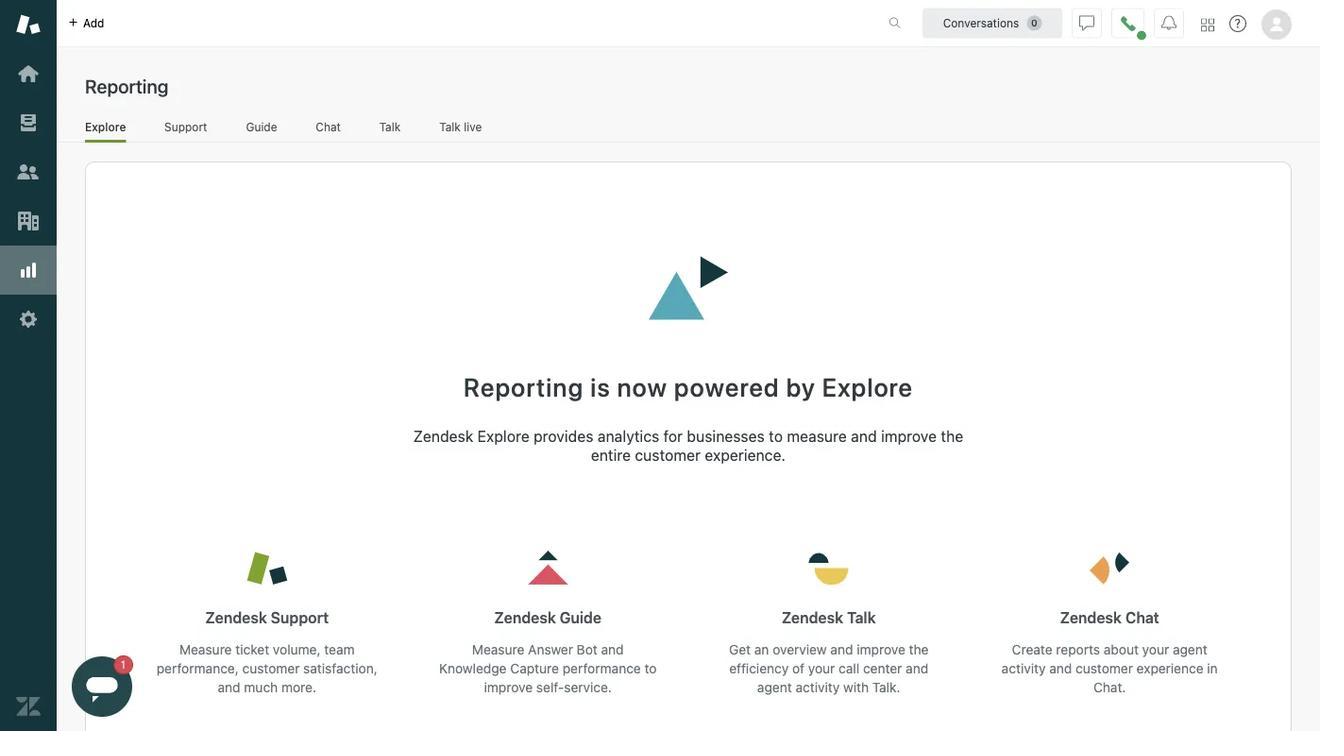 Task type: locate. For each thing, give the bounding box(es) containing it.
1 horizontal spatial activity
[[1002, 661, 1046, 677]]

customer down for
[[635, 446, 701, 464]]

0 horizontal spatial activity
[[796, 680, 840, 696]]

zendesk support image
[[16, 12, 41, 37]]

1 vertical spatial the
[[910, 642, 929, 658]]

0 horizontal spatial explore
[[85, 120, 126, 133]]

reporting up explore link
[[85, 75, 169, 97]]

talk
[[380, 120, 401, 133], [440, 120, 461, 133], [848, 609, 876, 627]]

analytics
[[598, 427, 660, 445]]

more.
[[282, 680, 317, 696]]

1 vertical spatial to
[[645, 661, 657, 677]]

measure up performance,
[[180, 642, 232, 658]]

1 vertical spatial guide
[[560, 609, 602, 627]]

for
[[664, 427, 683, 445]]

organizations image
[[16, 209, 41, 233]]

overview
[[773, 642, 827, 658]]

agent down the efficiency in the right bottom of the page
[[758, 680, 792, 696]]

1 horizontal spatial support
[[271, 609, 329, 627]]

0 horizontal spatial your
[[809, 661, 836, 677]]

admin image
[[16, 307, 41, 332]]

1 vertical spatial activity
[[796, 680, 840, 696]]

0 horizontal spatial support
[[164, 120, 207, 133]]

support up the volume,
[[271, 609, 329, 627]]

zendesk image
[[16, 694, 41, 719]]

0 vertical spatial guide
[[246, 120, 277, 133]]

0 horizontal spatial chat
[[316, 120, 341, 133]]

0 vertical spatial to
[[769, 427, 783, 445]]

1 vertical spatial explore
[[823, 372, 914, 402]]

an
[[755, 642, 770, 658]]

guide left the chat link
[[246, 120, 277, 133]]

reporting
[[85, 75, 169, 97], [464, 372, 584, 402]]

and left much
[[218, 680, 241, 696]]

agent
[[1173, 642, 1208, 658], [758, 680, 792, 696]]

measure inside measure answer bot and knowledge capture performance to improve self-service.
[[472, 642, 525, 658]]

customer up much
[[242, 661, 300, 677]]

get
[[729, 642, 751, 658]]

with
[[844, 680, 869, 696]]

0 horizontal spatial measure
[[180, 642, 232, 658]]

capture
[[511, 661, 559, 677]]

1 vertical spatial chat
[[1126, 609, 1160, 627]]

now
[[617, 372, 668, 402]]

by
[[787, 372, 816, 402]]

talk right the chat link
[[380, 120, 401, 133]]

talk left live at top left
[[440, 120, 461, 133]]

0 horizontal spatial to
[[645, 661, 657, 677]]

the
[[941, 427, 964, 445], [910, 642, 929, 658]]

explore right by
[[823, 372, 914, 402]]

zendesk guide
[[495, 609, 602, 627]]

the inside get an overview and improve the efficiency of your call center and agent activity with talk.
[[910, 642, 929, 658]]

0 vertical spatial agent
[[1173, 642, 1208, 658]]

2 horizontal spatial customer
[[1076, 661, 1134, 677]]

activity inside "create reports about your agent activity and customer experience in chat."
[[1002, 661, 1046, 677]]

improve up center
[[857, 642, 906, 658]]

chat link
[[316, 120, 341, 140]]

improve right measure
[[882, 427, 937, 445]]

0 vertical spatial support
[[164, 120, 207, 133]]

center
[[864, 661, 903, 677]]

1 horizontal spatial measure
[[472, 642, 525, 658]]

to inside zendesk explore provides analytics for businesses to measure and improve the entire customer experience.
[[769, 427, 783, 445]]

1 horizontal spatial to
[[769, 427, 783, 445]]

views image
[[16, 111, 41, 135]]

measure answer bot and knowledge capture performance to improve self-service.
[[439, 642, 657, 696]]

1 horizontal spatial customer
[[635, 446, 701, 464]]

customer up chat.
[[1076, 661, 1134, 677]]

1 horizontal spatial talk
[[440, 120, 461, 133]]

measure inside "measure ticket volume, team performance, customer satisfaction, and much more."
[[180, 642, 232, 658]]

activity
[[1002, 661, 1046, 677], [796, 680, 840, 696]]

experience.
[[705, 446, 786, 464]]

your inside "create reports about your agent activity and customer experience in chat."
[[1143, 642, 1170, 658]]

0 vertical spatial the
[[941, 427, 964, 445]]

customer inside "measure ticket volume, team performance, customer satisfaction, and much more."
[[242, 661, 300, 677]]

1 horizontal spatial the
[[941, 427, 964, 445]]

and
[[852, 427, 878, 445], [601, 642, 624, 658], [831, 642, 854, 658], [906, 661, 929, 677], [1050, 661, 1073, 677], [218, 680, 241, 696]]

activity down of
[[796, 680, 840, 696]]

zendesk for zendesk chat
[[1061, 609, 1122, 627]]

zendesk for zendesk talk
[[782, 609, 844, 627]]

reporting for reporting is now powered by explore
[[464, 372, 584, 402]]

1 vertical spatial agent
[[758, 680, 792, 696]]

talk live
[[440, 120, 482, 133]]

explore link
[[85, 120, 126, 143]]

talk for talk
[[380, 120, 401, 133]]

reporting up provides in the left bottom of the page
[[464, 372, 584, 402]]

call
[[839, 661, 860, 677]]

your up experience
[[1143, 642, 1170, 658]]

1 horizontal spatial reporting
[[464, 372, 584, 402]]

and right measure
[[852, 427, 878, 445]]

measure ticket volume, team performance, customer satisfaction, and much more.
[[157, 642, 378, 696]]

team
[[324, 642, 355, 658]]

reporting is now powered by explore
[[464, 372, 914, 402]]

guide up the bot on the left bottom
[[560, 609, 602, 627]]

and inside zendesk explore provides analytics for businesses to measure and improve the entire customer experience.
[[852, 427, 878, 445]]

zendesk inside zendesk explore provides analytics for businesses to measure and improve the entire customer experience.
[[414, 427, 474, 445]]

0 vertical spatial reporting
[[85, 75, 169, 97]]

customer
[[635, 446, 701, 464], [242, 661, 300, 677], [1076, 661, 1134, 677]]

support left guide link
[[164, 120, 207, 133]]

explore inside zendesk explore provides analytics for businesses to measure and improve the entire customer experience.
[[478, 427, 530, 445]]

0 vertical spatial activity
[[1002, 661, 1046, 677]]

reports
[[1057, 642, 1101, 658]]

talk up call
[[848, 609, 876, 627]]

activity down create
[[1002, 661, 1046, 677]]

chat
[[316, 120, 341, 133], [1126, 609, 1160, 627]]

service.
[[564, 680, 612, 696]]

your right of
[[809, 661, 836, 677]]

improve
[[882, 427, 937, 445], [857, 642, 906, 658], [484, 680, 533, 696]]

1 horizontal spatial explore
[[478, 427, 530, 445]]

0 horizontal spatial the
[[910, 642, 929, 658]]

support
[[164, 120, 207, 133], [271, 609, 329, 627]]

2 vertical spatial improve
[[484, 680, 533, 696]]

1 horizontal spatial agent
[[1173, 642, 1208, 658]]

1 measure from the left
[[180, 642, 232, 658]]

0 horizontal spatial talk
[[380, 120, 401, 133]]

0 horizontal spatial reporting
[[85, 75, 169, 97]]

measure up the knowledge
[[472, 642, 525, 658]]

to inside measure answer bot and knowledge capture performance to improve self-service.
[[645, 661, 657, 677]]

0 vertical spatial your
[[1143, 642, 1170, 658]]

1 horizontal spatial your
[[1143, 642, 1170, 658]]

to
[[769, 427, 783, 445], [645, 661, 657, 677]]

add button
[[57, 0, 116, 46]]

get help image
[[1230, 15, 1247, 32]]

and down reports
[[1050, 661, 1073, 677]]

1 vertical spatial reporting
[[464, 372, 584, 402]]

entire
[[591, 446, 631, 464]]

customer inside zendesk explore provides analytics for businesses to measure and improve the entire customer experience.
[[635, 446, 701, 464]]

0 vertical spatial explore
[[85, 120, 126, 133]]

2 horizontal spatial talk
[[848, 609, 876, 627]]

to right performance
[[645, 661, 657, 677]]

improve down capture
[[484, 680, 533, 696]]

your
[[1143, 642, 1170, 658], [809, 661, 836, 677]]

chat up about
[[1126, 609, 1160, 627]]

guide
[[246, 120, 277, 133], [560, 609, 602, 627]]

improve inside get an overview and improve the efficiency of your call center and agent activity with talk.
[[857, 642, 906, 658]]

zendesk
[[414, 427, 474, 445], [206, 609, 267, 627], [495, 609, 556, 627], [782, 609, 844, 627], [1061, 609, 1122, 627]]

and up performance
[[601, 642, 624, 658]]

bot
[[577, 642, 598, 658]]

0 vertical spatial chat
[[316, 120, 341, 133]]

to up experience.
[[769, 427, 783, 445]]

measure
[[787, 427, 847, 445]]

add
[[83, 17, 104, 30]]

0 horizontal spatial agent
[[758, 680, 792, 696]]

explore right the "views" image
[[85, 120, 126, 133]]

explore
[[85, 120, 126, 133], [823, 372, 914, 402], [478, 427, 530, 445]]

measure
[[180, 642, 232, 658], [472, 642, 525, 658]]

zendesk talk
[[782, 609, 876, 627]]

reporting for reporting
[[85, 75, 169, 97]]

2 measure from the left
[[472, 642, 525, 658]]

chat left talk link
[[316, 120, 341, 133]]

1 vertical spatial improve
[[857, 642, 906, 658]]

chat.
[[1094, 680, 1127, 696]]

improve inside zendesk explore provides analytics for businesses to measure and improve the entire customer experience.
[[882, 427, 937, 445]]

0 vertical spatial improve
[[882, 427, 937, 445]]

2 vertical spatial explore
[[478, 427, 530, 445]]

0 horizontal spatial customer
[[242, 661, 300, 677]]

answer
[[528, 642, 573, 658]]

conversations button
[[923, 8, 1063, 38]]

1 vertical spatial your
[[809, 661, 836, 677]]

explore left provides in the left bottom of the page
[[478, 427, 530, 445]]

of
[[793, 661, 805, 677]]

agent up experience
[[1173, 642, 1208, 658]]



Task type: describe. For each thing, give the bounding box(es) containing it.
0 horizontal spatial guide
[[246, 120, 277, 133]]

talk for talk live
[[440, 120, 461, 133]]

button displays agent's chat status as invisible. image
[[1080, 16, 1095, 31]]

measure for zendesk support
[[180, 642, 232, 658]]

volume,
[[273, 642, 321, 658]]

improve inside measure answer bot and knowledge capture performance to improve self-service.
[[484, 680, 533, 696]]

talk.
[[873, 680, 901, 696]]

and inside "create reports about your agent activity and customer experience in chat."
[[1050, 661, 1073, 677]]

main element
[[0, 0, 57, 731]]

and right center
[[906, 661, 929, 677]]

agent inside "create reports about your agent activity and customer experience in chat."
[[1173, 642, 1208, 658]]

1 horizontal spatial guide
[[560, 609, 602, 627]]

zendesk support
[[206, 609, 329, 627]]

1 horizontal spatial chat
[[1126, 609, 1160, 627]]

notifications image
[[1162, 16, 1177, 31]]

create
[[1013, 642, 1053, 658]]

much
[[244, 680, 278, 696]]

your inside get an overview and improve the efficiency of your call center and agent activity with talk.
[[809, 661, 836, 677]]

2 horizontal spatial explore
[[823, 372, 914, 402]]

create reports about your agent activity and customer experience in chat.
[[1002, 642, 1219, 696]]

1 vertical spatial support
[[271, 609, 329, 627]]

zendesk products image
[[1202, 18, 1215, 32]]

the inside zendesk explore provides analytics for businesses to measure and improve the entire customer experience.
[[941, 427, 964, 445]]

get an overview and improve the efficiency of your call center and agent activity with talk.
[[729, 642, 929, 696]]

measure for zendesk guide
[[472, 642, 525, 658]]

self-
[[537, 680, 564, 696]]

powered
[[675, 372, 780, 402]]

efficiency
[[730, 661, 789, 677]]

customers image
[[16, 160, 41, 184]]

experience
[[1137, 661, 1204, 677]]

performance
[[563, 661, 641, 677]]

zendesk explore provides analytics for businesses to measure and improve the entire customer experience.
[[414, 427, 964, 464]]

support link
[[164, 120, 208, 140]]

guide link
[[246, 120, 278, 140]]

is
[[591, 372, 611, 402]]

reporting image
[[16, 258, 41, 283]]

zendesk for zendesk support
[[206, 609, 267, 627]]

and inside measure answer bot and knowledge capture performance to improve self-service.
[[601, 642, 624, 658]]

zendesk chat
[[1061, 609, 1160, 627]]

zendesk for zendesk guide
[[495, 609, 556, 627]]

support inside 'link'
[[164, 120, 207, 133]]

satisfaction,
[[303, 661, 378, 677]]

talk link
[[379, 120, 401, 140]]

get started image
[[16, 61, 41, 86]]

agent inside get an overview and improve the efficiency of your call center and agent activity with talk.
[[758, 680, 792, 696]]

activity inside get an overview and improve the efficiency of your call center and agent activity with talk.
[[796, 680, 840, 696]]

and up call
[[831, 642, 854, 658]]

live
[[464, 120, 482, 133]]

businesses
[[687, 427, 765, 445]]

in
[[1208, 661, 1219, 677]]

and inside "measure ticket volume, team performance, customer satisfaction, and much more."
[[218, 680, 241, 696]]

about
[[1104, 642, 1139, 658]]

provides
[[534, 427, 594, 445]]

conversations
[[944, 17, 1020, 30]]

talk live link
[[439, 120, 483, 140]]

ticket
[[236, 642, 269, 658]]

zendesk for zendesk explore provides analytics for businesses to measure and improve the entire customer experience.
[[414, 427, 474, 445]]

performance,
[[157, 661, 239, 677]]

customer inside "create reports about your agent activity and customer experience in chat."
[[1076, 661, 1134, 677]]

knowledge
[[439, 661, 507, 677]]



Task type: vqa. For each thing, say whether or not it's contained in the screenshot.
Reporting ICON
yes



